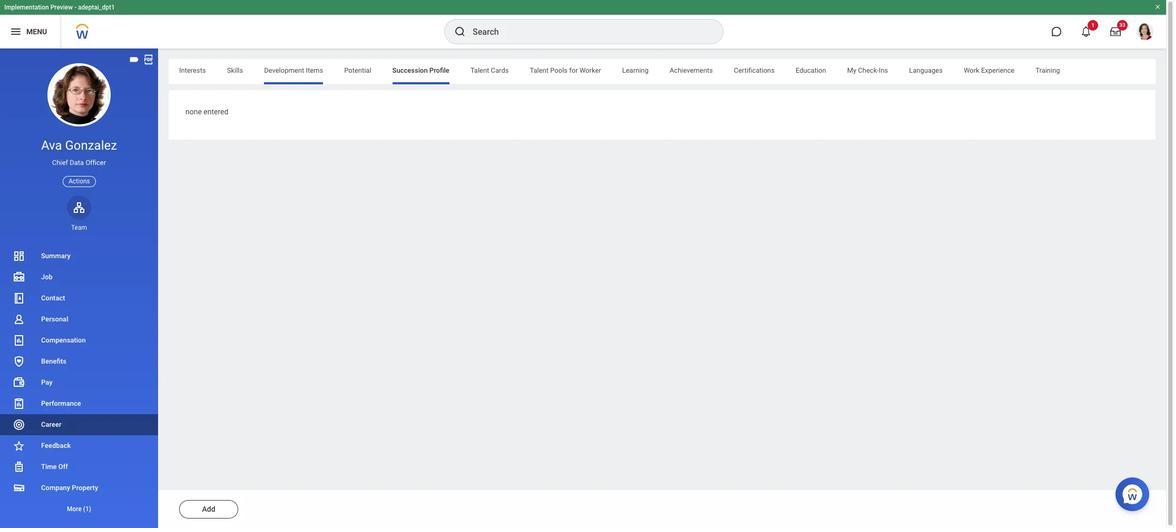 Task type: vqa. For each thing, say whether or not it's contained in the screenshot.
the Created: 10/23/2023 | Effective: 10/23/2023
no



Task type: describe. For each thing, give the bounding box(es) containing it.
pay
[[41, 378, 52, 386]]

performance
[[41, 400, 81, 407]]

benefits
[[41, 357, 66, 365]]

for
[[569, 66, 578, 74]]

team ava gonzalez element
[[67, 223, 91, 232]]

actions
[[69, 177, 90, 185]]

chief data officer
[[52, 159, 106, 167]]

company
[[41, 484, 70, 492]]

compensation link
[[0, 330, 158, 351]]

job
[[41, 273, 53, 281]]

development
[[264, 66, 304, 74]]

ava
[[41, 138, 62, 153]]

experience
[[981, 66, 1015, 74]]

implementation
[[4, 4, 49, 11]]

career image
[[13, 419, 25, 431]]

tag image
[[129, 54, 140, 65]]

development items
[[264, 66, 323, 74]]

menu banner
[[0, 0, 1166, 48]]

list containing summary
[[0, 246, 158, 520]]

pay image
[[13, 376, 25, 389]]

justify image
[[9, 25, 22, 38]]

work
[[964, 66, 980, 74]]

feedback image
[[13, 440, 25, 452]]

profile logan mcneil image
[[1137, 23, 1154, 42]]

property
[[72, 484, 98, 492]]

menu
[[26, 27, 47, 36]]

personal
[[41, 315, 68, 323]]

my
[[847, 66, 857, 74]]

talent pools for worker
[[530, 66, 601, 74]]

entered
[[204, 108, 228, 116]]

(1)
[[83, 505, 91, 513]]

search image
[[454, 25, 466, 38]]

talent for talent cards
[[471, 66, 489, 74]]

officer
[[86, 159, 106, 167]]

time off image
[[13, 461, 25, 473]]

actions button
[[63, 176, 96, 187]]

profile
[[430, 66, 449, 74]]

training
[[1036, 66, 1060, 74]]

feedback
[[41, 442, 71, 450]]

1 button
[[1075, 20, 1098, 43]]

1
[[1092, 22, 1095, 28]]

-
[[74, 4, 76, 11]]

benefits link
[[0, 351, 158, 372]]

notifications large image
[[1081, 26, 1092, 37]]

compensation
[[41, 336, 86, 344]]

add
[[202, 505, 215, 513]]

menu button
[[0, 15, 61, 48]]

inbox large image
[[1111, 26, 1121, 37]]

tab list containing interests
[[169, 59, 1156, 84]]

company property link
[[0, 478, 158, 499]]

education
[[796, 66, 826, 74]]

feedback link
[[0, 435, 158, 456]]

Search Workday  search field
[[473, 20, 702, 43]]

time off
[[41, 463, 68, 471]]

achievements
[[670, 66, 713, 74]]

benefits image
[[13, 355, 25, 368]]



Task type: locate. For each thing, give the bounding box(es) containing it.
job image
[[13, 271, 25, 284]]

navigation pane region
[[0, 48, 158, 528]]

talent for talent pools for worker
[[530, 66, 549, 74]]

potential
[[344, 66, 371, 74]]

more (1)
[[67, 505, 91, 513]]

personal link
[[0, 309, 158, 330]]

personal image
[[13, 313, 25, 326]]

close environment banner image
[[1155, 4, 1161, 10]]

contact
[[41, 294, 65, 302]]

1 talent from the left
[[471, 66, 489, 74]]

company property
[[41, 484, 98, 492]]

work experience
[[964, 66, 1015, 74]]

preview
[[50, 4, 73, 11]]

adeptai_dpt1
[[78, 4, 115, 11]]

time off link
[[0, 456, 158, 478]]

pay link
[[0, 372, 158, 393]]

talent left the cards
[[471, 66, 489, 74]]

more (1) button
[[0, 503, 158, 515]]

skills
[[227, 66, 243, 74]]

ins
[[879, 66, 888, 74]]

my check-ins
[[847, 66, 888, 74]]

chief
[[52, 159, 68, 167]]

certifications
[[734, 66, 775, 74]]

ava gonzalez
[[41, 138, 117, 153]]

gonzalez
[[65, 138, 117, 153]]

performance link
[[0, 393, 158, 414]]

none
[[186, 108, 202, 116]]

implementation preview -   adeptai_dpt1
[[4, 4, 115, 11]]

succession profile
[[392, 66, 449, 74]]

add button
[[179, 500, 238, 519]]

more (1) button
[[0, 499, 158, 520]]

off
[[58, 463, 68, 471]]

none entered
[[186, 108, 228, 116]]

learning
[[622, 66, 649, 74]]

interests
[[179, 66, 206, 74]]

33
[[1120, 22, 1126, 28]]

talent left pools
[[530, 66, 549, 74]]

compensation image
[[13, 334, 25, 347]]

company property image
[[13, 482, 25, 494]]

data
[[70, 159, 84, 167]]

job link
[[0, 267, 158, 288]]

time
[[41, 463, 57, 471]]

summary image
[[13, 250, 25, 262]]

items
[[306, 66, 323, 74]]

33 button
[[1104, 20, 1128, 43]]

pools
[[550, 66, 568, 74]]

talent
[[471, 66, 489, 74], [530, 66, 549, 74]]

career link
[[0, 414, 158, 435]]

tab list
[[169, 59, 1156, 84]]

team
[[71, 224, 87, 231]]

check-
[[858, 66, 879, 74]]

talent cards
[[471, 66, 509, 74]]

view printable version (pdf) image
[[143, 54, 154, 65]]

0 horizontal spatial talent
[[471, 66, 489, 74]]

contact link
[[0, 288, 158, 309]]

summary
[[41, 252, 70, 260]]

worker
[[580, 66, 601, 74]]

summary link
[[0, 246, 158, 267]]

more
[[67, 505, 82, 513]]

career
[[41, 421, 61, 429]]

1 horizontal spatial talent
[[530, 66, 549, 74]]

view team image
[[73, 201, 85, 214]]

cards
[[491, 66, 509, 74]]

succession
[[392, 66, 428, 74]]

languages
[[909, 66, 943, 74]]

contact image
[[13, 292, 25, 305]]

2 talent from the left
[[530, 66, 549, 74]]

performance image
[[13, 397, 25, 410]]

list
[[0, 246, 158, 520]]

team link
[[67, 195, 91, 232]]



